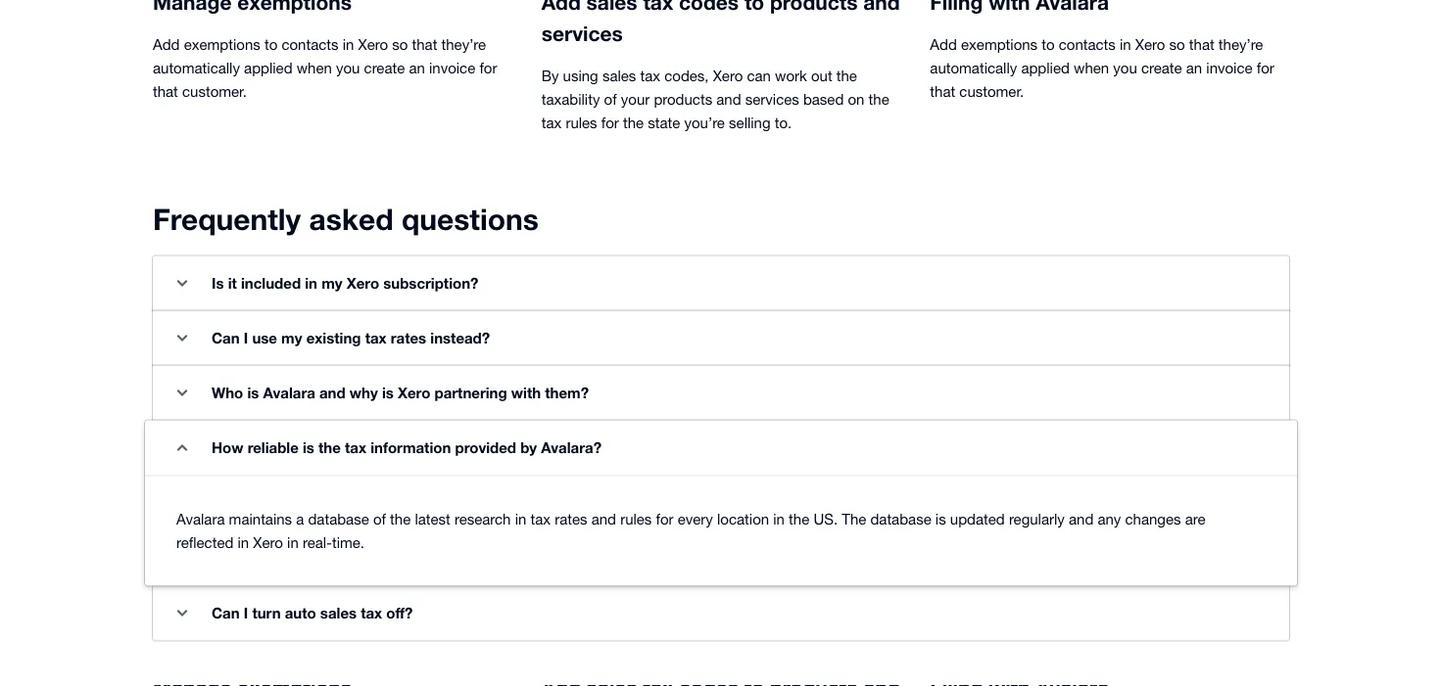Task type: vqa. For each thing, say whether or not it's contained in the screenshot.
the bottom rates
yes



Task type: describe. For each thing, give the bounding box(es) containing it.
can for can i use my existing tax rates instead?
[[212, 330, 240, 348]]

every
[[678, 512, 713, 529]]

tax up the your
[[640, 68, 661, 85]]

off?
[[386, 606, 413, 623]]

the right on
[[869, 91, 890, 108]]

2 add exemptions to contacts in xero so that they're automatically applied when you create an invoice for that customer. from the left
[[930, 36, 1275, 100]]

auto
[[285, 606, 316, 623]]

how reliable is the tax information provided by avalara?
[[212, 440, 602, 458]]

is right reliable
[[303, 440, 314, 458]]

changes
[[1125, 512, 1181, 529]]

why
[[350, 385, 378, 403]]

0 horizontal spatial add
[[153, 36, 180, 53]]

xero inside avalara maintains a database of the latest research in tax rates and rules for every location in the us. the database is updated regularly and any changes are reflected in xero in real-time.
[[253, 535, 283, 552]]

1 create from the left
[[364, 60, 405, 77]]

of inside avalara maintains a database of the latest research in tax rates and rules for every location in the us. the database is updated regularly and any changes are reflected in xero in real-time.
[[373, 512, 386, 529]]

by
[[521, 440, 537, 458]]

using
[[563, 68, 598, 85]]

2 when from the left
[[1074, 60, 1109, 77]]

2 contacts from the left
[[1059, 36, 1116, 53]]

the left us.
[[789, 512, 810, 529]]

add inside add sales tax codes to products and services
[[542, 0, 581, 14]]

2 automatically from the left
[[930, 60, 1017, 77]]

to inside add sales tax codes to products and services
[[745, 0, 764, 14]]

1 customer. from the left
[[182, 83, 247, 100]]

is inside avalara maintains a database of the latest research in tax rates and rules for every location in the us. the database is updated regularly and any changes are reflected in xero in real-time.
[[936, 512, 946, 529]]

avalara?
[[541, 440, 602, 458]]

is it included in my xero subscription?
[[212, 275, 479, 293]]

add sales tax codes to products and services
[[542, 0, 900, 46]]

provided
[[455, 440, 516, 458]]

latest
[[415, 512, 451, 529]]

and inside add sales tax codes to products and services
[[864, 0, 900, 14]]

toggle image for how reliable is the tax information provided by avalara?
[[177, 445, 188, 452]]

frequently asked questions
[[153, 202, 539, 237]]

1 you from the left
[[336, 60, 360, 77]]

1 database from the left
[[308, 512, 369, 529]]

selling
[[729, 115, 771, 132]]

reflected
[[176, 535, 234, 552]]

location
[[717, 512, 769, 529]]

2 vertical spatial sales
[[320, 606, 357, 623]]

your
[[621, 91, 650, 108]]

1 horizontal spatial my
[[322, 275, 343, 293]]

can i turn auto sales tax off?
[[212, 606, 413, 623]]

is right why on the left bottom of the page
[[382, 385, 394, 403]]

and left why on the left bottom of the page
[[319, 385, 346, 403]]

is right who
[[247, 385, 259, 403]]

2 create from the left
[[1142, 60, 1182, 77]]

services inside add sales tax codes to products and services
[[542, 21, 623, 46]]

use
[[252, 330, 277, 348]]

turn
[[252, 606, 281, 623]]

them?
[[545, 385, 589, 403]]

sales inside by using sales tax codes, xero can work out the taxability of your products and services based on the tax rules for the state you're selling to.
[[603, 68, 636, 85]]

by
[[542, 68, 559, 85]]

time.
[[332, 535, 365, 552]]

2 invoice from the left
[[1207, 60, 1253, 77]]

instead?
[[430, 330, 490, 348]]

1 contacts from the left
[[282, 36, 339, 53]]

asked
[[309, 202, 394, 237]]

the left latest
[[390, 512, 411, 529]]

i for turn
[[244, 606, 248, 623]]

who
[[212, 385, 243, 403]]

a
[[296, 512, 304, 529]]

1 they're from the left
[[441, 36, 486, 53]]

toggle button for can i turn auto sales tax off?
[[163, 595, 202, 634]]

rates inside avalara maintains a database of the latest research in tax rates and rules for every location in the us. the database is updated regularly and any changes are reflected in xero in real-time.
[[555, 512, 587, 529]]

and left any
[[1069, 512, 1094, 529]]

2 exemptions from the left
[[961, 36, 1038, 53]]

tax down the taxability
[[542, 115, 562, 132]]

is
[[212, 275, 224, 293]]

maintains
[[229, 512, 292, 529]]

information
[[371, 440, 451, 458]]

regularly
[[1009, 512, 1065, 529]]

and inside by using sales tax codes, xero can work out the taxability of your products and services based on the tax rules for the state you're selling to.
[[717, 91, 741, 108]]

out
[[811, 68, 833, 85]]

rules inside avalara maintains a database of the latest research in tax rates and rules for every location in the us. the database is updated regularly and any changes are reflected in xero in real-time.
[[620, 512, 652, 529]]

the
[[842, 512, 867, 529]]

xero inside by using sales tax codes, xero can work out the taxability of your products and services based on the tax rules for the state you're selling to.
[[713, 68, 743, 85]]

can for can i turn auto sales tax off?
[[212, 606, 240, 623]]

avalara maintains a database of the latest research in tax rates and rules for every location in the us. the database is updated regularly and any changes are reflected in xero in real-time.
[[176, 512, 1206, 552]]

research
[[455, 512, 511, 529]]



Task type: locate. For each thing, give the bounding box(es) containing it.
the right reliable
[[319, 440, 341, 458]]

rules
[[566, 115, 597, 132], [620, 512, 652, 529]]

1 horizontal spatial rules
[[620, 512, 652, 529]]

1 when from the left
[[297, 60, 332, 77]]

i
[[244, 330, 248, 348], [244, 606, 248, 623]]

is left the updated
[[936, 512, 946, 529]]

0 horizontal spatial so
[[392, 36, 408, 53]]

when
[[297, 60, 332, 77], [1074, 60, 1109, 77]]

0 vertical spatial rules
[[566, 115, 597, 132]]

4 toggle button from the top
[[163, 429, 202, 468]]

add
[[542, 0, 581, 14], [153, 36, 180, 53], [930, 36, 957, 53]]

toggle button for is it included in my xero subscription?
[[163, 265, 202, 304]]

for
[[480, 60, 497, 77], [1257, 60, 1275, 77], [601, 115, 619, 132], [656, 512, 674, 529]]

frequently
[[153, 202, 301, 237]]

1 horizontal spatial they're
[[1219, 36, 1264, 53]]

existing
[[306, 330, 361, 348]]

of inside by using sales tax codes, xero can work out the taxability of your products and services based on the tax rules for the state you're selling to.
[[604, 91, 617, 108]]

exemptions
[[184, 36, 260, 53], [961, 36, 1038, 53]]

toggle button down the reflected
[[163, 595, 202, 634]]

tax inside avalara maintains a database of the latest research in tax rates and rules for every location in the us. the database is updated regularly and any changes are reflected in xero in real-time.
[[531, 512, 551, 529]]

1 horizontal spatial when
[[1074, 60, 1109, 77]]

1 i from the top
[[244, 330, 248, 348]]

based
[[803, 91, 844, 108]]

on
[[848, 91, 865, 108]]

1 add exemptions to contacts in xero so that they're automatically applied when you create an invoice for that customer. from the left
[[153, 36, 497, 100]]

1 vertical spatial of
[[373, 512, 386, 529]]

0 vertical spatial products
[[770, 0, 858, 14]]

avalara inside avalara maintains a database of the latest research in tax rates and rules for every location in the us. the database is updated regularly and any changes are reflected in xero in real-time.
[[176, 512, 225, 529]]

contacts
[[282, 36, 339, 53], [1059, 36, 1116, 53]]

1 vertical spatial products
[[654, 91, 713, 108]]

toggle image for can i use my existing tax rates instead?
[[177, 336, 188, 342]]

0 horizontal spatial add exemptions to contacts in xero so that they're automatically applied when you create an invoice for that customer.
[[153, 36, 497, 100]]

tax left codes
[[643, 0, 673, 14]]

1 vertical spatial rules
[[620, 512, 652, 529]]

1 horizontal spatial avalara
[[263, 385, 315, 403]]

create
[[364, 60, 405, 77], [1142, 60, 1182, 77]]

real-
[[303, 535, 332, 552]]

2 an from the left
[[1186, 60, 1203, 77]]

0 horizontal spatial products
[[654, 91, 713, 108]]

2 database from the left
[[871, 512, 932, 529]]

1 exemptions from the left
[[184, 36, 260, 53]]

1 horizontal spatial contacts
[[1059, 36, 1116, 53]]

0 horizontal spatial database
[[308, 512, 369, 529]]

1 vertical spatial toggle image
[[177, 336, 188, 342]]

us.
[[814, 512, 838, 529]]

1 horizontal spatial applied
[[1021, 60, 1070, 77]]

who is avalara and why is xero partnering with them?
[[212, 385, 589, 403]]

1 vertical spatial my
[[281, 330, 302, 348]]

you're
[[684, 115, 725, 132]]

my
[[322, 275, 343, 293], [281, 330, 302, 348]]

products
[[770, 0, 858, 14], [654, 91, 713, 108]]

toggle button for how reliable is the tax information provided by avalara?
[[163, 429, 202, 468]]

rules left every
[[620, 512, 652, 529]]

3 toggle button from the top
[[163, 374, 202, 414]]

0 horizontal spatial when
[[297, 60, 332, 77]]

to
[[745, 0, 764, 14], [264, 36, 278, 53], [1042, 36, 1055, 53]]

1 horizontal spatial database
[[871, 512, 932, 529]]

0 horizontal spatial you
[[336, 60, 360, 77]]

1 horizontal spatial exemptions
[[961, 36, 1038, 53]]

it
[[228, 275, 237, 293]]

work
[[775, 68, 807, 85]]

for inside avalara maintains a database of the latest research in tax rates and rules for every location in the us. the database is updated regularly and any changes are reflected in xero in real-time.
[[656, 512, 674, 529]]

toggle image
[[177, 445, 188, 452], [177, 611, 188, 618]]

are
[[1185, 512, 1206, 529]]

0 horizontal spatial to
[[264, 36, 278, 53]]

services up to.
[[745, 91, 799, 108]]

automatically
[[153, 60, 240, 77], [930, 60, 1017, 77]]

0 horizontal spatial exemptions
[[184, 36, 260, 53]]

2 toggle button from the top
[[163, 319, 202, 359]]

database right the
[[871, 512, 932, 529]]

xero
[[358, 36, 388, 53], [1136, 36, 1165, 53], [713, 68, 743, 85], [347, 275, 379, 293], [398, 385, 431, 403], [253, 535, 283, 552]]

codes
[[679, 0, 739, 14]]

can i use my existing tax rates instead?
[[212, 330, 490, 348]]

0 vertical spatial toggle image
[[177, 281, 188, 288]]

updated
[[950, 512, 1005, 529]]

1 vertical spatial services
[[745, 91, 799, 108]]

2 toggle image from the top
[[177, 336, 188, 342]]

toggle image for can i turn auto sales tax off?
[[177, 611, 188, 618]]

2 horizontal spatial add
[[930, 36, 957, 53]]

questions
[[402, 202, 539, 237]]

0 horizontal spatial they're
[[441, 36, 486, 53]]

1 horizontal spatial you
[[1113, 60, 1137, 77]]

1 toggle image from the top
[[177, 281, 188, 288]]

applied
[[244, 60, 293, 77], [1021, 60, 1070, 77]]

toggle button for who is avalara and why is xero partnering with them?
[[163, 374, 202, 414]]

the down the your
[[623, 115, 644, 132]]

1 vertical spatial rates
[[555, 512, 587, 529]]

1 horizontal spatial an
[[1186, 60, 1203, 77]]

tax left information
[[345, 440, 366, 458]]

you
[[336, 60, 360, 77], [1113, 60, 1137, 77]]

1 can from the top
[[212, 330, 240, 348]]

toggle image for is it included in my xero subscription?
[[177, 281, 188, 288]]

products up 'out'
[[770, 0, 858, 14]]

2 applied from the left
[[1021, 60, 1070, 77]]

reliable
[[248, 440, 299, 458]]

tax right research
[[531, 512, 551, 529]]

rules down the taxability
[[566, 115, 597, 132]]

invoice
[[429, 60, 475, 77], [1207, 60, 1253, 77]]

0 horizontal spatial applied
[[244, 60, 293, 77]]

tax left off? on the left
[[361, 606, 382, 623]]

tax inside add sales tax codes to products and services
[[643, 0, 673, 14]]

taxability
[[542, 91, 600, 108]]

toggle button left who
[[163, 374, 202, 414]]

sales inside add sales tax codes to products and services
[[587, 0, 638, 14]]

0 horizontal spatial create
[[364, 60, 405, 77]]

and
[[864, 0, 900, 14], [717, 91, 741, 108], [319, 385, 346, 403], [592, 512, 616, 529], [1069, 512, 1094, 529]]

2 vertical spatial toggle image
[[177, 390, 188, 397]]

can
[[747, 68, 771, 85]]

0 vertical spatial avalara
[[263, 385, 315, 403]]

and down avalara?
[[592, 512, 616, 529]]

sales up using in the left top of the page
[[587, 0, 638, 14]]

1 horizontal spatial rates
[[555, 512, 587, 529]]

of
[[604, 91, 617, 108], [373, 512, 386, 529]]

0 horizontal spatial automatically
[[153, 60, 240, 77]]

toggle image for who is avalara and why is xero partnering with them?
[[177, 390, 188, 397]]

1 horizontal spatial products
[[770, 0, 858, 14]]

products inside add sales tax codes to products and services
[[770, 0, 858, 14]]

avalara up the reflected
[[176, 512, 225, 529]]

for inside by using sales tax codes, xero can work out the taxability of your products and services based on the tax rules for the state you're selling to.
[[601, 115, 619, 132]]

0 horizontal spatial rules
[[566, 115, 597, 132]]

1 horizontal spatial services
[[745, 91, 799, 108]]

toggle button
[[163, 265, 202, 304], [163, 319, 202, 359], [163, 374, 202, 414], [163, 429, 202, 468], [163, 595, 202, 634]]

1 so from the left
[[392, 36, 408, 53]]

1 applied from the left
[[244, 60, 293, 77]]

database
[[308, 512, 369, 529], [871, 512, 932, 529]]

2 so from the left
[[1170, 36, 1185, 53]]

sales up the your
[[603, 68, 636, 85]]

1 toggle image from the top
[[177, 445, 188, 452]]

1 vertical spatial toggle image
[[177, 611, 188, 618]]

0 vertical spatial sales
[[587, 0, 638, 14]]

in
[[343, 36, 354, 53], [1120, 36, 1131, 53], [305, 275, 317, 293], [515, 512, 527, 529], [773, 512, 785, 529], [238, 535, 249, 552], [287, 535, 299, 552]]

toggle image left who
[[177, 390, 188, 397]]

tax right the existing
[[365, 330, 387, 348]]

my up the existing
[[322, 275, 343, 293]]

toggle image left use
[[177, 336, 188, 342]]

0 horizontal spatial my
[[281, 330, 302, 348]]

2 toggle image from the top
[[177, 611, 188, 618]]

of left latest
[[373, 512, 386, 529]]

customer.
[[182, 83, 247, 100], [960, 83, 1024, 100]]

0 horizontal spatial customer.
[[182, 83, 247, 100]]

1 horizontal spatial invoice
[[1207, 60, 1253, 77]]

subscription?
[[383, 275, 479, 293]]

an
[[409, 60, 425, 77], [1186, 60, 1203, 77]]

the right 'out'
[[837, 68, 857, 85]]

by using sales tax codes, xero can work out the taxability of your products and services based on the tax rules for the state you're selling to.
[[542, 68, 890, 132]]

and up on
[[864, 0, 900, 14]]

that
[[412, 36, 437, 53], [1189, 36, 1215, 53], [153, 83, 178, 100], [930, 83, 956, 100]]

0 vertical spatial my
[[322, 275, 343, 293]]

to.
[[775, 115, 792, 132]]

can left turn
[[212, 606, 240, 623]]

0 vertical spatial rates
[[391, 330, 426, 348]]

products down codes,
[[654, 91, 713, 108]]

with
[[511, 385, 541, 403]]

0 horizontal spatial rates
[[391, 330, 426, 348]]

rates down avalara?
[[555, 512, 587, 529]]

3 toggle image from the top
[[177, 390, 188, 397]]

can
[[212, 330, 240, 348], [212, 606, 240, 623]]

1 vertical spatial sales
[[603, 68, 636, 85]]

5 toggle button from the top
[[163, 595, 202, 634]]

0 horizontal spatial of
[[373, 512, 386, 529]]

toggle image
[[177, 281, 188, 288], [177, 336, 188, 342], [177, 390, 188, 397]]

0 horizontal spatial invoice
[[429, 60, 475, 77]]

my right use
[[281, 330, 302, 348]]

they're
[[441, 36, 486, 53], [1219, 36, 1264, 53]]

i left use
[[244, 330, 248, 348]]

state
[[648, 115, 680, 132]]

avalara
[[263, 385, 315, 403], [176, 512, 225, 529]]

database up time.
[[308, 512, 369, 529]]

services
[[542, 21, 623, 46], [745, 91, 799, 108]]

1 horizontal spatial to
[[745, 0, 764, 14]]

toggle image left 'is'
[[177, 281, 188, 288]]

0 horizontal spatial contacts
[[282, 36, 339, 53]]

add exemptions to contacts in xero so that they're automatically applied when you create an invoice for that customer.
[[153, 36, 497, 100], [930, 36, 1275, 100]]

1 horizontal spatial create
[[1142, 60, 1182, 77]]

0 horizontal spatial services
[[542, 21, 623, 46]]

2 customer. from the left
[[960, 83, 1024, 100]]

1 vertical spatial avalara
[[176, 512, 225, 529]]

2 can from the top
[[212, 606, 240, 623]]

1 horizontal spatial add exemptions to contacts in xero so that they're automatically applied when you create an invoice for that customer.
[[930, 36, 1275, 100]]

toggle image down the reflected
[[177, 611, 188, 618]]

sales
[[587, 0, 638, 14], [603, 68, 636, 85], [320, 606, 357, 623]]

i for use
[[244, 330, 248, 348]]

1 horizontal spatial add
[[542, 0, 581, 14]]

0 horizontal spatial avalara
[[176, 512, 225, 529]]

1 horizontal spatial of
[[604, 91, 617, 108]]

0 vertical spatial of
[[604, 91, 617, 108]]

toggle button left use
[[163, 319, 202, 359]]

0 vertical spatial services
[[542, 21, 623, 46]]

1 automatically from the left
[[153, 60, 240, 77]]

0 horizontal spatial an
[[409, 60, 425, 77]]

included
[[241, 275, 301, 293]]

2 horizontal spatial to
[[1042, 36, 1055, 53]]

1 toggle button from the top
[[163, 265, 202, 304]]

how
[[212, 440, 244, 458]]

avalara up reliable
[[263, 385, 315, 403]]

toggle button for can i use my existing tax rates instead?
[[163, 319, 202, 359]]

is
[[247, 385, 259, 403], [382, 385, 394, 403], [303, 440, 314, 458], [936, 512, 946, 529]]

products inside by using sales tax codes, xero can work out the taxability of your products and services based on the tax rules for the state you're selling to.
[[654, 91, 713, 108]]

so
[[392, 36, 408, 53], [1170, 36, 1185, 53]]

2 they're from the left
[[1219, 36, 1264, 53]]

toggle button left how
[[163, 429, 202, 468]]

services inside by using sales tax codes, xero can work out the taxability of your products and services based on the tax rules for the state you're selling to.
[[745, 91, 799, 108]]

1 horizontal spatial customer.
[[960, 83, 1024, 100]]

1 vertical spatial i
[[244, 606, 248, 623]]

1 invoice from the left
[[429, 60, 475, 77]]

toggle button left 'is'
[[163, 265, 202, 304]]

2 i from the top
[[244, 606, 248, 623]]

toggle image left how
[[177, 445, 188, 452]]

0 vertical spatial can
[[212, 330, 240, 348]]

tax
[[643, 0, 673, 14], [640, 68, 661, 85], [542, 115, 562, 132], [365, 330, 387, 348], [345, 440, 366, 458], [531, 512, 551, 529], [361, 606, 382, 623]]

the
[[837, 68, 857, 85], [869, 91, 890, 108], [623, 115, 644, 132], [319, 440, 341, 458], [390, 512, 411, 529], [789, 512, 810, 529]]

of left the your
[[604, 91, 617, 108]]

0 vertical spatial i
[[244, 330, 248, 348]]

rates
[[391, 330, 426, 348], [555, 512, 587, 529]]

1 an from the left
[[409, 60, 425, 77]]

1 horizontal spatial so
[[1170, 36, 1185, 53]]

1 vertical spatial can
[[212, 606, 240, 623]]

0 vertical spatial toggle image
[[177, 445, 188, 452]]

rules inside by using sales tax codes, xero can work out the taxability of your products and services based on the tax rules for the state you're selling to.
[[566, 115, 597, 132]]

rates left instead?
[[391, 330, 426, 348]]

services up using in the left top of the page
[[542, 21, 623, 46]]

and up selling
[[717, 91, 741, 108]]

can left use
[[212, 330, 240, 348]]

1 horizontal spatial automatically
[[930, 60, 1017, 77]]

i left turn
[[244, 606, 248, 623]]

partnering
[[435, 385, 507, 403]]

2 you from the left
[[1113, 60, 1137, 77]]

sales right auto
[[320, 606, 357, 623]]

codes,
[[665, 68, 709, 85]]

any
[[1098, 512, 1121, 529]]



